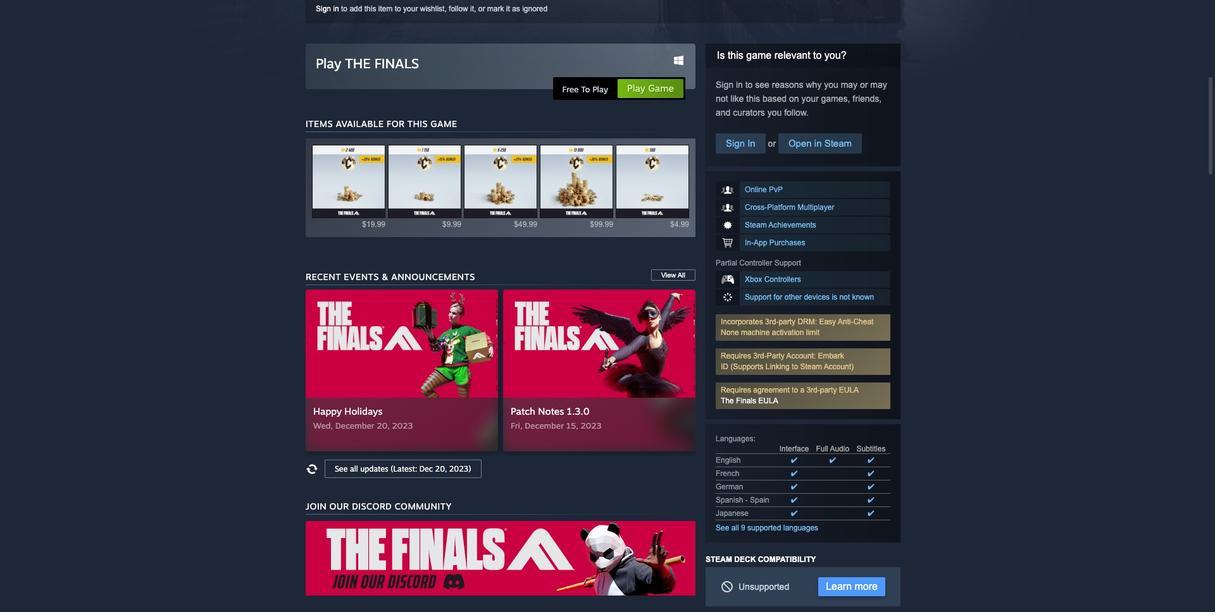 Task type: locate. For each thing, give the bounding box(es) containing it.
december for holidays
[[335, 421, 374, 431]]

1 vertical spatial party
[[820, 386, 837, 395]]

1 horizontal spatial 2023
[[581, 421, 602, 431]]

see down japanese
[[716, 524, 729, 533]]

3rd- up activation
[[765, 318, 779, 327]]

2 horizontal spatial or
[[860, 80, 868, 90]]

2 may from the left
[[870, 80, 887, 90]]

1 horizontal spatial for
[[774, 293, 782, 302]]

1 vertical spatial or
[[860, 80, 868, 90]]

1 horizontal spatial all
[[731, 524, 739, 533]]

known
[[852, 293, 874, 302]]

2023 right 15,
[[581, 421, 602, 431]]

party down account)
[[820, 386, 837, 395]]

sign left in at the top right of the page
[[726, 138, 745, 149]]

follow.
[[784, 108, 809, 118]]

purchases
[[769, 239, 805, 247]]

incorporates
[[721, 318, 763, 327]]

in inside sign in to see reasons why you may or may not like this based on your games, friends, and curators you follow.
[[736, 80, 743, 90]]

december down patch notes 1.3.0
[[525, 421, 564, 431]]

0 horizontal spatial or
[[478, 4, 485, 13]]

ignored
[[522, 4, 548, 13]]

join
[[306, 501, 327, 512]]

all left the updates
[[350, 465, 358, 474]]

available right items
[[336, 118, 384, 129]]

see for see all 9 supported languages
[[716, 524, 729, 533]]

to right linking
[[792, 363, 798, 371]]

1 vertical spatial for
[[774, 293, 782, 302]]

1 december from the left
[[335, 421, 374, 431]]

3rd- up linking
[[753, 352, 767, 361]]

compatibility
[[758, 556, 816, 565]]

steam down cross- at the top right of the page
[[745, 221, 767, 230]]

item
[[378, 4, 393, 13]]

in up like
[[736, 80, 743, 90]]

requires inside requires agreement to a 3rd-party eula the finals eula
[[721, 386, 751, 395]]

0 horizontal spatial available
[[336, 118, 384, 129]]

not
[[716, 94, 728, 104], [839, 293, 850, 302]]

not inside sign in to see reasons why you may or may not like this based on your games, friends, and curators you follow.
[[716, 94, 728, 104]]

play right to
[[592, 84, 608, 94]]

december
[[335, 421, 374, 431], [525, 421, 564, 431]]

available
[[336, 118, 384, 129], [482, 181, 519, 192]]

0 horizontal spatial may
[[841, 80, 858, 90]]

free
[[562, 84, 579, 94]]

for down finals
[[387, 118, 405, 129]]

linking
[[766, 363, 790, 371]]

drm:
[[798, 318, 817, 327]]

all for updates
[[350, 465, 358, 474]]

the
[[345, 55, 371, 72]]

community
[[395, 501, 452, 512]]

items
[[522, 181, 544, 192]]

1 horizontal spatial or
[[766, 139, 778, 149]]

0 vertical spatial requires
[[721, 352, 751, 361]]

0 vertical spatial your
[[403, 4, 418, 13]]

or inside sign in to see reasons why you may or may not like this based on your games, friends, and curators you follow.
[[860, 80, 868, 90]]

eula down account)
[[839, 386, 859, 395]]

you down based
[[767, 108, 782, 118]]

0 horizontal spatial party
[[779, 318, 796, 327]]

spanish
[[716, 496, 743, 505]]

play left "game"
[[627, 82, 645, 94]]

1 vertical spatial available
[[482, 181, 519, 192]]

interface
[[779, 445, 809, 454]]

sign in
[[726, 138, 755, 149]]

see left the updates
[[335, 465, 348, 474]]

1 requires from the top
[[721, 352, 751, 361]]

not inside support for other devices is not known link
[[839, 293, 850, 302]]

2 vertical spatial sign
[[726, 138, 745, 149]]

on
[[789, 94, 799, 104]]

your left wishlist,
[[403, 4, 418, 13]]

20, right the dec
[[435, 465, 447, 474]]

2 requires from the top
[[721, 386, 751, 395]]

this inside sign in to see reasons why you may or may not like this based on your games, friends, and curators you follow.
[[746, 94, 760, 104]]

1 vertical spatial not
[[839, 293, 850, 302]]

2023 up see all updates (latest: dec 20, 2023) at the bottom of page
[[392, 421, 413, 431]]

is this game relevant to you?
[[717, 50, 846, 61]]

1 vertical spatial your
[[801, 94, 819, 104]]

in left "add"
[[333, 4, 339, 13]]

or up friends,
[[860, 80, 868, 90]]

0 horizontal spatial 2023
[[392, 421, 413, 431]]

:
[[753, 435, 755, 444]]

sign up like
[[716, 80, 734, 90]]

shop available items
[[457, 181, 544, 192]]

1 horizontal spatial december
[[525, 421, 564, 431]]

15,
[[566, 421, 578, 431]]

1 vertical spatial you
[[767, 108, 782, 118]]

game
[[746, 50, 772, 61], [431, 118, 457, 129]]

2 horizontal spatial in
[[814, 138, 822, 149]]

1 vertical spatial sign
[[716, 80, 734, 90]]

1 vertical spatial eula
[[758, 397, 778, 406]]

party
[[779, 318, 796, 327], [820, 386, 837, 395]]

finals
[[736, 397, 756, 406]]

(latest:
[[391, 465, 417, 474]]

december down happy holidays at the bottom left of page
[[335, 421, 374, 431]]

2 2023 from the left
[[581, 421, 602, 431]]

available right shop
[[482, 181, 519, 192]]

1 vertical spatial all
[[731, 524, 739, 533]]

sign
[[316, 4, 331, 13], [716, 80, 734, 90], [726, 138, 745, 149]]

1 vertical spatial requires
[[721, 386, 751, 395]]

eula
[[839, 386, 859, 395], [758, 397, 778, 406]]

steam achievements
[[745, 221, 816, 230]]

0 vertical spatial for
[[387, 118, 405, 129]]

to left see
[[745, 80, 753, 90]]

2 vertical spatial or
[[766, 139, 778, 149]]

steam right open
[[824, 138, 852, 149]]

1 horizontal spatial your
[[801, 94, 819, 104]]

in right open
[[814, 138, 822, 149]]

to right item
[[395, 4, 401, 13]]

play for play the finals
[[316, 55, 341, 72]]

requires for requires 3rd-party account: embark id (supports linking to steam account)
[[721, 352, 751, 361]]

1 horizontal spatial see
[[716, 524, 729, 533]]

requires inside requires 3rd-party account: embark id (supports linking to steam account)
[[721, 352, 751, 361]]

view all
[[661, 271, 685, 279]]

0 horizontal spatial your
[[403, 4, 418, 13]]

for left other
[[774, 293, 782, 302]]

0 horizontal spatial game
[[431, 118, 457, 129]]

0 vertical spatial party
[[779, 318, 796, 327]]

the finals eula link
[[721, 397, 778, 406]]

1 horizontal spatial not
[[839, 293, 850, 302]]

steam
[[824, 138, 852, 149], [745, 221, 767, 230], [800, 363, 822, 371], [706, 556, 732, 565]]

events
[[344, 271, 379, 282]]

available for items
[[336, 118, 384, 129]]

our
[[329, 501, 349, 512]]

all for 9
[[731, 524, 739, 533]]

1 horizontal spatial party
[[820, 386, 837, 395]]

0 horizontal spatial 20,
[[377, 421, 390, 431]]

0 vertical spatial 3rd-
[[765, 318, 779, 327]]

steam inside requires 3rd-party account: embark id (supports linking to steam account)
[[800, 363, 822, 371]]

games,
[[821, 94, 850, 104]]

partial
[[716, 259, 737, 268]]

sign left "add"
[[316, 4, 331, 13]]

20,
[[377, 421, 390, 431], [435, 465, 447, 474]]

1 horizontal spatial game
[[746, 50, 772, 61]]

deck
[[734, 556, 756, 565]]

0 horizontal spatial december
[[335, 421, 374, 431]]

in inside "open in steam" link
[[814, 138, 822, 149]]

0 vertical spatial not
[[716, 94, 728, 104]]

not up the and
[[716, 94, 728, 104]]

party up activation
[[779, 318, 796, 327]]

mark
[[487, 4, 504, 13]]

play left the
[[316, 55, 341, 72]]

play game link
[[617, 78, 684, 99]]

not right is
[[839, 293, 850, 302]]

requires up id (supports
[[721, 352, 751, 361]]

0 vertical spatial all
[[350, 465, 358, 474]]

play inside "link"
[[627, 82, 645, 94]]

steam left the deck
[[706, 556, 732, 565]]

eula down the agreement
[[758, 397, 778, 406]]

spanish - spain
[[716, 496, 769, 505]]

party inside requires agreement to a 3rd-party eula the finals eula
[[820, 386, 837, 395]]

xbox controllers link
[[716, 271, 890, 288]]

sign inside sign in to see reasons why you may or may not like this based on your games, friends, and curators you follow.
[[716, 80, 734, 90]]

languages :
[[716, 435, 755, 444]]

1 vertical spatial see
[[716, 524, 729, 533]]

sign inside sign in link
[[726, 138, 745, 149]]

0 horizontal spatial all
[[350, 465, 358, 474]]

other
[[785, 293, 802, 302]]

steam down account: embark at bottom right
[[800, 363, 822, 371]]

as
[[512, 4, 520, 13]]

account: embark
[[786, 352, 844, 361]]

account)
[[824, 363, 854, 371]]

all left the 9
[[731, 524, 739, 533]]

0 horizontal spatial not
[[716, 94, 728, 104]]

to
[[341, 4, 347, 13], [395, 4, 401, 13], [813, 50, 822, 61], [745, 80, 753, 90], [792, 363, 798, 371], [792, 386, 798, 395]]

0 horizontal spatial you
[[767, 108, 782, 118]]

2 december from the left
[[525, 421, 564, 431]]

0 horizontal spatial see
[[335, 465, 348, 474]]

requires up the
[[721, 386, 751, 395]]

2023)
[[449, 465, 471, 474]]

cheat
[[853, 318, 874, 327]]

0 horizontal spatial play
[[316, 55, 341, 72]]

1 vertical spatial in
[[736, 80, 743, 90]]

3rd- right a
[[807, 386, 820, 395]]

discord
[[352, 501, 392, 512]]

1 horizontal spatial available
[[482, 181, 519, 192]]

0 vertical spatial available
[[336, 118, 384, 129]]

in for sign in to see reasons why you may or may not like this based on your games, friends, and curators you follow.
[[736, 80, 743, 90]]

devices
[[804, 293, 830, 302]]

open
[[789, 138, 812, 149]]

2 vertical spatial in
[[814, 138, 822, 149]]

3rd- inside requires 3rd-party account: embark id (supports linking to steam account)
[[753, 352, 767, 361]]

play
[[316, 55, 341, 72], [627, 82, 645, 94], [592, 84, 608, 94]]

subtitles
[[857, 445, 886, 454]]

to inside requires agreement to a 3rd-party eula the finals eula
[[792, 386, 798, 395]]

✔
[[791, 456, 797, 465], [829, 456, 836, 465], [868, 456, 874, 465], [791, 470, 797, 478], [868, 470, 874, 478], [791, 483, 797, 492], [868, 483, 874, 492], [791, 496, 797, 505], [868, 496, 874, 505], [791, 509, 797, 518], [868, 509, 874, 518]]

may up friends,
[[870, 80, 887, 90]]

0 horizontal spatial in
[[333, 4, 339, 13]]

achievements
[[769, 221, 816, 230]]

this
[[364, 4, 376, 13], [728, 50, 743, 61], [746, 94, 760, 104], [407, 118, 428, 129]]

20, down holidays
[[377, 421, 390, 431]]

1 vertical spatial 3rd-
[[753, 352, 767, 361]]

party inside the 'incorporates 3rd-party drm: easy anti-cheat none machine activation limit'
[[779, 318, 796, 327]]

0 vertical spatial eula
[[839, 386, 859, 395]]

0 vertical spatial sign
[[316, 4, 331, 13]]

wishlist,
[[420, 4, 447, 13]]

may up the games,
[[841, 80, 858, 90]]

0 vertical spatial see
[[335, 465, 348, 474]]

in-
[[745, 239, 754, 247]]

curators
[[733, 108, 765, 118]]

in
[[748, 138, 755, 149]]

support up controllers
[[774, 259, 801, 268]]

0 vertical spatial support
[[774, 259, 801, 268]]

agreement
[[753, 386, 790, 395]]

1 2023 from the left
[[392, 421, 413, 431]]

sign in to add this item to your wishlist, follow it, or mark it as ignored
[[316, 4, 548, 13]]

1 horizontal spatial 20,
[[435, 465, 447, 474]]

recent
[[306, 271, 341, 282]]

1 vertical spatial game
[[431, 118, 457, 129]]

support down xbox
[[745, 293, 771, 302]]

spain
[[750, 496, 769, 505]]

0 horizontal spatial eula
[[758, 397, 778, 406]]

0 horizontal spatial support
[[745, 293, 771, 302]]

or right in at the top right of the page
[[766, 139, 778, 149]]

your down why
[[801, 94, 819, 104]]

1 horizontal spatial may
[[870, 80, 887, 90]]

0 vertical spatial in
[[333, 4, 339, 13]]

to left a
[[792, 386, 798, 395]]

1 horizontal spatial in
[[736, 80, 743, 90]]

2 horizontal spatial play
[[627, 82, 645, 94]]

finals
[[374, 55, 419, 72]]

2 vertical spatial 3rd-
[[807, 386, 820, 395]]

your inside sign in to see reasons why you may or may not like this based on your games, friends, and curators you follow.
[[801, 94, 819, 104]]

3rd- inside the 'incorporates 3rd-party drm: easy anti-cheat none machine activation limit'
[[765, 318, 779, 327]]

the
[[721, 397, 734, 406]]

see all 9 supported languages link
[[716, 524, 818, 533]]

you up the games,
[[824, 80, 838, 90]]

requires for requires agreement to a 3rd-party eula the finals eula
[[721, 386, 751, 395]]

languages
[[716, 435, 753, 444]]

to
[[581, 84, 590, 94]]

or right it,
[[478, 4, 485, 13]]

0 vertical spatial you
[[824, 80, 838, 90]]



Task type: describe. For each thing, give the bounding box(es) containing it.
to inside sign in to see reasons why you may or may not like this based on your games, friends, and curators you follow.
[[745, 80, 753, 90]]

1 may from the left
[[841, 80, 858, 90]]

sign for sign in
[[726, 138, 745, 149]]

it
[[506, 4, 510, 13]]

0 horizontal spatial for
[[387, 118, 405, 129]]

$9.99
[[442, 220, 461, 229]]

like
[[731, 94, 744, 104]]

items available for this game
[[306, 118, 457, 129]]

app
[[754, 239, 767, 247]]

view all link
[[651, 270, 696, 281]]

based
[[763, 94, 787, 104]]

learn more link
[[818, 578, 885, 597]]

platform
[[767, 203, 796, 212]]

3rd- inside requires agreement to a 3rd-party eula the finals eula
[[807, 386, 820, 395]]

in-app purchases
[[745, 239, 805, 247]]

supported
[[747, 524, 781, 533]]

see all 9 supported languages
[[716, 524, 818, 533]]

easy
[[819, 318, 836, 327]]

full
[[816, 445, 828, 454]]

happy
[[313, 406, 342, 418]]

follow
[[449, 4, 468, 13]]

pvp
[[769, 185, 783, 194]]

requires 3rd-party account: embark id (supports linking to steam account)
[[721, 352, 854, 371]]

cross-platform multiplayer link
[[716, 199, 890, 216]]

full audio
[[816, 445, 849, 454]]

to left "add"
[[341, 4, 347, 13]]

sign for sign in to see reasons why you may or may not like this based on your games, friends, and curators you follow.
[[716, 80, 734, 90]]

shop
[[457, 181, 479, 192]]

wed, december 20, 2023
[[313, 421, 413, 431]]

announcements
[[391, 271, 475, 282]]

id (supports
[[721, 363, 763, 371]]

see for see all updates (latest: dec 20, 2023)
[[335, 465, 348, 474]]

items
[[306, 118, 333, 129]]

2023 for happy holidays
[[392, 421, 413, 431]]

to inside requires 3rd-party account: embark id (supports linking to steam account)
[[792, 363, 798, 371]]

english
[[716, 456, 741, 465]]

1 horizontal spatial play
[[592, 84, 608, 94]]

$4.99
[[670, 220, 689, 229]]

learn more
[[826, 582, 878, 592]]

controllers
[[764, 275, 801, 284]]

holidays
[[344, 406, 383, 418]]

1 vertical spatial support
[[745, 293, 771, 302]]

audio
[[830, 445, 849, 454]]

play game
[[627, 82, 674, 94]]

in for open in steam
[[814, 138, 822, 149]]

updates
[[360, 465, 388, 474]]

and
[[716, 108, 731, 118]]

japanese
[[716, 509, 749, 518]]

partial controller support
[[716, 259, 801, 268]]

1 vertical spatial 20,
[[435, 465, 447, 474]]

-
[[745, 496, 748, 505]]

recent events & announcements
[[306, 271, 475, 282]]

open in steam
[[789, 138, 852, 149]]

0 vertical spatial 20,
[[377, 421, 390, 431]]

cross-
[[745, 203, 767, 212]]

you?
[[825, 50, 846, 61]]

to left you?
[[813, 50, 822, 61]]

dec
[[419, 465, 433, 474]]

online pvp link
[[716, 182, 890, 198]]

sign for sign in to add this item to your wishlist, follow it, or mark it as ignored
[[316, 4, 331, 13]]

sign in to see reasons why you may or may not like this based on your games, friends, and curators you follow.
[[716, 80, 887, 118]]

online pvp
[[745, 185, 783, 194]]

game
[[648, 82, 674, 94]]

1 horizontal spatial you
[[824, 80, 838, 90]]

&
[[382, 271, 388, 282]]

steam achievements link
[[716, 217, 890, 234]]

play for play game
[[627, 82, 645, 94]]

2023 for patch notes 1.3.0
[[581, 421, 602, 431]]

happy holidays
[[313, 406, 383, 418]]

add
[[350, 4, 362, 13]]

1 horizontal spatial eula
[[839, 386, 859, 395]]

play the finals
[[316, 55, 419, 72]]

available for shop
[[482, 181, 519, 192]]

0 vertical spatial or
[[478, 4, 485, 13]]

languages
[[783, 524, 818, 533]]

1.3.0
[[567, 406, 590, 418]]

$49.99
[[514, 220, 537, 229]]

xbox
[[745, 275, 762, 284]]

3rd- for party
[[753, 352, 767, 361]]

0 vertical spatial game
[[746, 50, 772, 61]]

$19.99
[[362, 220, 385, 229]]

all
[[678, 271, 685, 279]]

in for sign in to add this item to your wishlist, follow it, or mark it as ignored
[[333, 4, 339, 13]]

1 horizontal spatial support
[[774, 259, 801, 268]]

learn
[[826, 582, 852, 592]]

3rd- for party
[[765, 318, 779, 327]]

patch
[[511, 406, 535, 418]]

see all updates (latest: dec 20, 2023)
[[335, 465, 471, 474]]

incorporates 3rd-party drm: easy anti-cheat none machine activation limit
[[721, 318, 874, 337]]

support for other devices is not known link
[[716, 289, 890, 306]]

$99.99
[[590, 220, 613, 229]]

december for notes
[[525, 421, 564, 431]]

friends,
[[853, 94, 882, 104]]

in-app purchases link
[[716, 235, 890, 251]]

free to play
[[562, 84, 608, 94]]

notes
[[538, 406, 564, 418]]

is
[[832, 293, 837, 302]]

patch notes 1.3.0
[[511, 406, 590, 418]]



Task type: vqa. For each thing, say whether or not it's contained in the screenshot.
Requires agreement to a 3rd-party EULA The Finals EULA
yes



